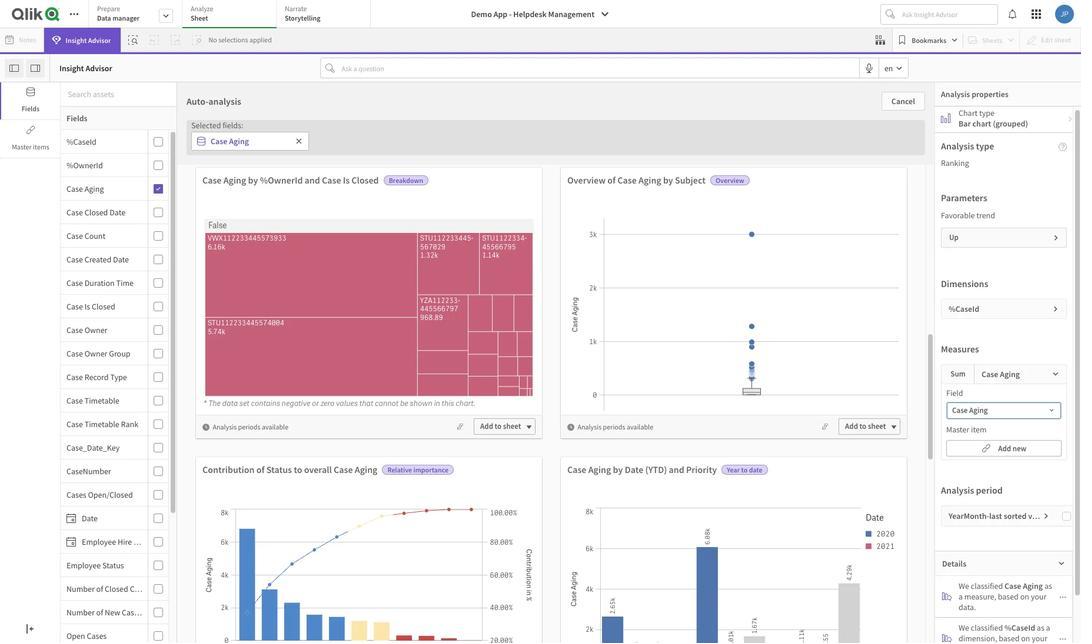 Task type: describe. For each thing, give the bounding box(es) containing it.
overall
[[304, 464, 332, 476]]

by for case aging by date (ytd) and priority
[[613, 464, 623, 476]]

2 horizontal spatial add
[[999, 442, 1012, 452]]

1 vertical spatial advisor
[[86, 63, 112, 73]]

size
[[40, 198, 55, 210]]

aging inside button
[[970, 404, 989, 414]]

data
[[97, 14, 111, 22]]

%ownerid inside %ownerid menu item
[[67, 160, 103, 171]]

case timetable button
[[61, 396, 145, 406]]

prepare data manager
[[97, 4, 140, 22]]

case owner
[[67, 325, 107, 335]]

142 button
[[362, 81, 711, 181]]

case inside case closed date menu item
[[67, 207, 83, 218]]

type for analysis
[[977, 138, 995, 150]]

open for open cases vs duration * bubble size represents number of high priority open cases
[[6, 186, 29, 198]]

case aging right sum button
[[982, 368, 1021, 378]]

of for overview of case aging by subject
[[608, 174, 616, 186]]

data
[[222, 399, 238, 409]]

cases inside menu item
[[87, 631, 107, 642]]

periods for aging
[[238, 423, 261, 432]]

time inside menu item
[[116, 278, 134, 288]]

by for open cases by priority type
[[503, 186, 513, 198]]

analysis periods available for by
[[213, 423, 289, 432]]

1 vertical spatial case aging button
[[948, 401, 1062, 418]]

as a measure, based on your data.
[[959, 580, 1053, 611]]

142
[[494, 117, 579, 178]]

1 vertical spatial *
[[203, 399, 207, 409]]

ranking
[[942, 156, 970, 167]]

case closed date menu item
[[61, 201, 168, 224]]

sum button
[[942, 363, 975, 382]]

overview for overview of case aging by subject
[[568, 174, 606, 186]]

case inside case count menu item
[[67, 231, 83, 241]]

the
[[208, 399, 221, 409]]

overview of case aging by subject
[[568, 174, 706, 186]]

we for measure,
[[959, 580, 970, 590]]

overview for overview
[[716, 176, 745, 185]]

date
[[750, 466, 763, 475]]

master items
[[12, 143, 49, 151]]

case_date_key
[[67, 443, 120, 453]]

classified for dimension,
[[972, 621, 1004, 632]]

chart type bar chart (grouped)
[[959, 106, 1029, 127]]

analyze image
[[943, 633, 952, 642]]

analyze image
[[943, 591, 952, 600]]

number for number of new cases
[[67, 608, 95, 618]]

your for we classified %caseid
[[1033, 632, 1048, 643]]

1 vertical spatial insight
[[59, 63, 84, 73]]

up
[[950, 231, 959, 241]]

analysis periods available for case
[[578, 423, 654, 432]]

cancel button
[[882, 92, 926, 111]]

selections tool image
[[877, 35, 886, 45]]

cases inside low priority cases 203
[[929, 84, 995, 117]]

rank
[[121, 419, 138, 430]]

0 horizontal spatial and
[[305, 174, 320, 186]]

new
[[105, 608, 120, 618]]

group
[[109, 348, 131, 359]]

case inside case aging menu item
[[67, 183, 83, 194]]

helpdesk
[[514, 9, 547, 19]]

employee status
[[67, 560, 124, 571]]

that
[[359, 399, 373, 409]]

aging right measure,
[[1024, 580, 1044, 590]]

case aging by %ownerid and case is closed
[[203, 174, 379, 186]]

Ask Insight Advisor text field
[[901, 5, 998, 24]]

open for open cases by priority type
[[451, 186, 474, 198]]

importance
[[414, 466, 449, 475]]

case owner group
[[67, 348, 131, 359]]

sorted
[[1005, 509, 1027, 520]]

aging inside menu item
[[85, 183, 104, 194]]

a for we classified case aging
[[959, 590, 964, 601]]

be
[[400, 399, 408, 409]]

no
[[209, 35, 217, 44]]

cases open/closed
[[67, 490, 133, 500]]

we classified case aging
[[959, 580, 1044, 590]]

chart
[[973, 117, 992, 127]]

casenumber button
[[61, 466, 145, 477]]

1 horizontal spatial and
[[669, 464, 685, 476]]

1 vertical spatial time
[[130, 500, 151, 513]]

bookmarks
[[913, 36, 947, 44]]

insight inside dropdown button
[[66, 36, 87, 44]]

shown
[[410, 399, 433, 409]]

narrate
[[285, 4, 307, 13]]

small image for case aging
[[1053, 369, 1060, 376]]

bar chart image
[[942, 112, 951, 121]]

yearmonth-
[[949, 509, 990, 520]]

contribution
[[203, 464, 255, 476]]

application containing 72
[[0, 0, 1082, 644]]

open cases menu item
[[61, 625, 168, 644]]

case duration time
[[67, 278, 134, 288]]

status inside menu item
[[102, 560, 124, 571]]

case owner menu item
[[61, 319, 168, 342]]

case owner group button
[[61, 348, 145, 359]]

case is closed button
[[61, 301, 145, 312]]

(grouped)
[[994, 117, 1029, 127]]

resolved
[[39, 500, 78, 513]]

add for case aging by %ownerid and case is closed
[[481, 422, 494, 432]]

employee hire date button
[[61, 537, 156, 547]]

favorable trend
[[942, 209, 996, 219]]

contains
[[251, 399, 280, 409]]

date menu item
[[61, 507, 168, 531]]

add new button
[[947, 439, 1063, 455]]

sheet for overview of case aging by subject
[[869, 422, 887, 432]]

case closed date
[[67, 207, 126, 218]]

chart
[[959, 106, 978, 117]]

year to date
[[727, 466, 763, 475]]

case count menu item
[[61, 224, 168, 248]]

high
[[76, 84, 128, 117]]

high priority cases 72
[[76, 84, 286, 178]]

link image
[[982, 440, 992, 454]]

hide properties image
[[31, 63, 40, 73]]

case created date button
[[61, 254, 145, 265]]

auto-
[[187, 95, 209, 107]]

by for case aging by %ownerid and case is closed
[[248, 174, 258, 186]]

case timetable
[[67, 396, 119, 406]]

case aging by date (ytd) and priority
[[568, 464, 717, 476]]

duration inside menu item
[[85, 278, 115, 288]]

72
[[153, 117, 209, 178]]

open for open cases
[[67, 631, 85, 642]]

tab list containing prepare
[[88, 0, 375, 29]]

case closed date button
[[61, 207, 145, 218]]

of for number of new cases
[[96, 608, 103, 618]]

low
[[790, 84, 837, 117]]

case owner group menu item
[[61, 342, 168, 366]]

0 vertical spatial values
[[336, 399, 358, 409]]

case aging menu item
[[61, 177, 168, 201]]

demo app - helpdesk management button
[[464, 5, 617, 24]]

case_date_key button
[[61, 443, 145, 453]]

case inside case timetable menu item
[[67, 396, 83, 406]]

case inside case record type menu item
[[67, 372, 83, 383]]

zero
[[321, 399, 335, 409]]

add to sheet button for case aging by %ownerid and case is closed
[[474, 419, 536, 435]]

breakdown
[[389, 176, 424, 185]]

aging right sum button
[[1001, 368, 1021, 378]]

case aging inside menu item
[[67, 183, 104, 194]]

vs
[[58, 186, 67, 198]]

case record type button
[[61, 372, 145, 383]]

auto-analysis
[[187, 95, 241, 107]]

cases inside open cases vs duration * bubble size represents number of high priority open cases
[[31, 186, 56, 198]]

low priority cases 203
[[790, 84, 995, 178]]

aging left (ytd)
[[589, 464, 612, 476]]

insight advisor inside insight advisor dropdown button
[[66, 36, 111, 44]]

classified for measure,
[[972, 580, 1004, 590]]

bar
[[959, 117, 972, 127]]

&
[[31, 500, 37, 513]]

number of new cases menu item
[[61, 601, 168, 625]]

cases open/closed menu item
[[61, 484, 168, 507]]

of for contribution of status to overall case aging
[[257, 464, 265, 476]]

sheet
[[191, 14, 208, 22]]

dimensions
[[942, 276, 989, 288]]

number of closed cases
[[67, 584, 150, 595]]

priority inside high priority cases 72
[[133, 84, 215, 117]]

employee status button
[[61, 560, 145, 571]]

year
[[727, 466, 740, 475]]

demo app - helpdesk management
[[471, 9, 595, 19]]

master for master items
[[12, 143, 32, 151]]

duration inside open cases vs duration * bubble size represents number of high priority open cases
[[69, 186, 107, 198]]

menu containing %caseid
[[61, 130, 177, 644]]

data. for measure,
[[959, 601, 977, 611]]

case aging inside button
[[953, 404, 989, 414]]

add to sheet button for overview of case aging by subject
[[839, 419, 901, 435]]

priority inside low priority cases 203
[[842, 84, 924, 117]]

negative
[[282, 399, 310, 409]]

of inside open cases vs duration * bubble size represents number of high priority open cases
[[132, 198, 140, 210]]

new
[[1014, 442, 1027, 452]]

case_date_key menu item
[[61, 436, 168, 460]]



Task type: vqa. For each thing, say whether or not it's contained in the screenshot.
link image
yes



Task type: locate. For each thing, give the bounding box(es) containing it.
relative importance
[[388, 466, 449, 475]]

contribution of status to overall case aging
[[203, 464, 378, 476]]

0 vertical spatial insight advisor
[[66, 36, 111, 44]]

number of closed cases menu item
[[61, 578, 168, 601]]

1 vertical spatial master
[[947, 423, 970, 434]]

of for number of closed cases
[[96, 584, 103, 595]]

0 vertical spatial insight
[[66, 36, 87, 44]]

1 horizontal spatial is
[[343, 174, 350, 186]]

1 horizontal spatial analysis periods available
[[578, 423, 654, 432]]

*
[[6, 198, 10, 210], [203, 399, 207, 409]]

insight advisor button
[[44, 28, 121, 52]]

* the data set contains negative or zero values that cannot be shown in this chart.
[[203, 399, 476, 409]]

1 horizontal spatial sheet
[[869, 422, 887, 432]]

1 horizontal spatial a
[[1047, 621, 1051, 632]]

1 add to sheet from the left
[[481, 422, 521, 432]]

1 horizontal spatial *
[[203, 399, 207, 409]]

data. up dimension, on the right
[[959, 601, 977, 611]]

values right zero on the bottom left of the page
[[336, 399, 358, 409]]

hire
[[118, 537, 132, 547]]

small image for up
[[1054, 229, 1061, 243]]

2 vertical spatial %caseid
[[1005, 621, 1036, 632]]

values right the sorted
[[1029, 509, 1052, 520]]

1 vertical spatial %caseid
[[949, 302, 980, 313]]

1 vertical spatial is
[[85, 301, 90, 312]]

master for master item
[[947, 423, 970, 434]]

1 horizontal spatial type
[[549, 186, 569, 198]]

date button
[[61, 513, 145, 524]]

1 owner from the top
[[85, 325, 107, 335]]

0 horizontal spatial periods
[[238, 423, 261, 432]]

%ownerid down deselect field icon
[[260, 174, 303, 186]]

duration down created
[[85, 278, 115, 288]]

0 horizontal spatial status
[[102, 560, 124, 571]]

a inside as a dimension, based on your data.
[[1047, 621, 1051, 632]]

case inside case timetable rank menu item
[[67, 419, 83, 430]]

1 horizontal spatial available
[[627, 423, 654, 432]]

on for case
[[1021, 590, 1030, 601]]

data. inside as a measure, based on your data.
[[959, 601, 977, 611]]

aging left relative
[[355, 464, 378, 476]]

employee down "employee hire date" button at bottom
[[67, 560, 101, 571]]

0 vertical spatial data.
[[959, 601, 977, 611]]

0 horizontal spatial master
[[12, 143, 32, 151]]

case owner button
[[61, 325, 145, 335]]

duration
[[69, 186, 107, 198], [85, 278, 115, 288]]

type down chart
[[977, 138, 995, 150]]

on up we classified %caseid on the right of the page
[[1021, 590, 1030, 601]]

case aging button up item
[[948, 401, 1062, 418]]

cases inside menu item
[[130, 584, 150, 595]]

0 horizontal spatial add
[[481, 422, 494, 432]]

fields up %caseid "button"
[[67, 113, 88, 124]]

%caseid inside 'menu item'
[[67, 136, 97, 147]]

case count
[[67, 231, 106, 241]]

add
[[481, 422, 494, 432], [846, 422, 859, 432], [999, 442, 1012, 452]]

a inside as a measure, based on your data.
[[959, 590, 964, 601]]

relative
[[388, 466, 412, 475]]

closed inside menu item
[[105, 584, 128, 595]]

small image inside up button
[[1054, 229, 1061, 243]]

available up case aging by date (ytd) and priority
[[627, 423, 654, 432]]

smart search image
[[129, 35, 138, 45]]

1 vertical spatial as
[[1038, 621, 1045, 632]]

based right measure,
[[999, 590, 1019, 601]]

priority up selected
[[133, 84, 215, 117]]

we down measure,
[[959, 621, 970, 632]]

on inside as a measure, based on your data.
[[1021, 590, 1030, 601]]

status left overall
[[267, 464, 292, 476]]

open
[[190, 198, 210, 210]]

case aging up the represents
[[67, 183, 104, 194]]

1 horizontal spatial case aging button
[[948, 401, 1062, 418]]

items
[[33, 143, 49, 151]]

owner up case owner group
[[85, 325, 107, 335]]

cases
[[220, 84, 286, 117], [929, 84, 995, 117], [31, 186, 56, 198], [475, 186, 501, 198], [67, 490, 86, 500], [80, 500, 105, 513], [130, 584, 150, 595], [122, 608, 142, 618], [87, 631, 107, 642]]

insight
[[66, 36, 87, 44], [59, 63, 84, 73]]

(ytd)
[[646, 464, 668, 476]]

advisor up high
[[86, 63, 112, 73]]

of
[[608, 174, 616, 186], [132, 198, 140, 210], [257, 464, 265, 476], [96, 584, 103, 595], [96, 608, 103, 618]]

type down properties
[[980, 106, 995, 117]]

last
[[990, 509, 1003, 520]]

available for aging
[[627, 423, 654, 432]]

2 number from the top
[[67, 608, 95, 618]]

status
[[267, 464, 292, 476], [102, 560, 124, 571]]

open/closed
[[88, 490, 133, 500]]

small image
[[1068, 114, 1075, 121], [1053, 304, 1060, 311], [568, 424, 575, 431], [1059, 559, 1066, 566], [1060, 593, 1067, 600]]

0 horizontal spatial values
[[336, 399, 358, 409]]

2 data. from the top
[[959, 643, 977, 644]]

2 periods from the left
[[603, 423, 626, 432]]

0 vertical spatial %ownerid
[[67, 160, 103, 171]]

0 vertical spatial as
[[1045, 580, 1053, 590]]

analysis
[[942, 89, 971, 100], [942, 138, 975, 150], [213, 423, 237, 432], [578, 423, 602, 432], [942, 483, 975, 495]]

* left the bubble
[[6, 198, 10, 210]]

deselect field image
[[296, 138, 303, 145]]

data. for dimension,
[[959, 643, 977, 644]]

0 vertical spatial advisor
[[88, 36, 111, 44]]

1 horizontal spatial periods
[[603, 423, 626, 432]]

open cases vs duration * bubble size represents number of high priority open cases
[[6, 186, 234, 210]]

case
[[211, 136, 228, 147], [203, 174, 222, 186], [322, 174, 341, 186], [618, 174, 637, 186], [67, 183, 83, 194], [67, 207, 83, 218], [67, 231, 83, 241], [67, 254, 83, 265], [67, 278, 83, 288], [67, 301, 83, 312], [67, 325, 83, 335], [67, 348, 83, 359], [982, 368, 999, 378], [67, 372, 83, 383], [67, 396, 83, 406], [953, 404, 969, 414], [67, 419, 83, 430], [334, 464, 353, 476], [568, 464, 587, 476], [1005, 580, 1022, 590]]

case is closed
[[67, 301, 115, 312]]

1 horizontal spatial add to sheet
[[846, 422, 887, 432]]

as for case aging
[[1045, 580, 1053, 590]]

case duration time menu item
[[61, 272, 168, 295]]

1 horizontal spatial master
[[947, 423, 970, 434]]

open inside open cases vs duration * bubble size represents number of high priority open cases
[[6, 186, 29, 198]]

open for open & resolved cases over time
[[6, 500, 29, 513]]

1 horizontal spatial values
[[1029, 509, 1052, 520]]

1 vertical spatial timetable
[[85, 419, 119, 430]]

employee up employee status
[[82, 537, 116, 547]]

number inside menu item
[[67, 584, 95, 595]]

status down employee hire date menu item
[[102, 560, 124, 571]]

en button
[[880, 58, 909, 78]]

1 vertical spatial status
[[102, 560, 124, 571]]

0 vertical spatial duration
[[69, 186, 107, 198]]

owner up record
[[85, 348, 107, 359]]

case created date menu item
[[61, 248, 168, 272]]

properties
[[973, 89, 1009, 100]]

case inside case created date menu item
[[67, 254, 83, 265]]

0 horizontal spatial a
[[959, 590, 964, 601]]

a right we classified %caseid on the right of the page
[[1047, 621, 1051, 632]]

your for we classified case aging
[[1032, 590, 1047, 601]]

based for case aging
[[999, 590, 1019, 601]]

advisor inside insight advisor dropdown button
[[88, 36, 111, 44]]

1 vertical spatial type
[[977, 138, 995, 150]]

cannot
[[375, 399, 399, 409]]

%caseid menu item
[[61, 130, 168, 154]]

as right we classified %caseid on the right of the page
[[1038, 621, 1045, 632]]

1 classified from the top
[[972, 580, 1004, 590]]

case inside case owner menu item
[[67, 325, 83, 335]]

owner for case owner group
[[85, 348, 107, 359]]

0 vertical spatial case aging button
[[61, 183, 145, 194]]

on inside as a dimension, based on your data.
[[1022, 632, 1031, 643]]

measures
[[942, 342, 980, 353]]

analysis
[[209, 95, 241, 107]]

open cases by priority type
[[451, 186, 569, 198]]

case created date
[[67, 254, 129, 265]]

1 sheet from the left
[[503, 422, 521, 432]]

tab list
[[88, 0, 375, 29]]

narrate storytelling
[[285, 4, 321, 22]]

casenumber
[[67, 466, 111, 477]]

add to sheet for case aging by %ownerid and case is closed
[[481, 422, 521, 432]]

app
[[494, 9, 508, 19]]

hide assets image
[[9, 63, 19, 73]]

type right record
[[110, 372, 127, 383]]

on for %caseid
[[1022, 632, 1031, 643]]

cases
[[212, 198, 234, 210]]

selected fields:
[[191, 120, 243, 131]]

employee hire date
[[82, 537, 150, 547]]

is inside menu item
[[85, 301, 90, 312]]

1 horizontal spatial status
[[267, 464, 292, 476]]

2 add to sheet from the left
[[846, 422, 887, 432]]

0 horizontal spatial %ownerid
[[67, 160, 103, 171]]

2 we from the top
[[959, 621, 970, 632]]

date for case closed date
[[110, 207, 126, 218]]

0 vertical spatial we
[[959, 580, 970, 590]]

analysis periods available up case aging by date (ytd) and priority
[[578, 423, 654, 432]]

case timetable menu item
[[61, 389, 168, 413]]

details
[[943, 557, 967, 568]]

case aging button inside menu item
[[61, 183, 145, 194]]

1 horizontal spatial add to sheet button
[[839, 419, 901, 435]]

owner for case owner
[[85, 325, 107, 335]]

0 vertical spatial a
[[959, 590, 964, 601]]

1 vertical spatial duration
[[85, 278, 115, 288]]

based right dimension, on the right
[[1000, 632, 1020, 643]]

0 horizontal spatial fields
[[22, 104, 40, 113]]

0 horizontal spatial overview
[[568, 174, 606, 186]]

* inside open cases vs duration * bubble size represents number of high priority open cases
[[6, 198, 10, 210]]

0 horizontal spatial analysis periods available
[[213, 423, 289, 432]]

owner inside menu item
[[85, 348, 107, 359]]

timetable for case timetable
[[85, 396, 119, 406]]

timetable for case timetable rank
[[85, 419, 119, 430]]

2 timetable from the top
[[85, 419, 119, 430]]

case inside case is closed menu item
[[67, 301, 83, 312]]

1 master items button from the left
[[0, 121, 60, 158]]

selections
[[219, 35, 248, 44]]

analysis type
[[942, 138, 995, 150]]

your inside as a dimension, based on your data.
[[1033, 632, 1048, 643]]

date for case created date
[[113, 254, 129, 265]]

2 analysis periods available from the left
[[578, 423, 654, 432]]

application
[[0, 0, 1082, 644]]

case aging
[[211, 136, 249, 147], [67, 183, 104, 194], [982, 368, 1021, 378], [953, 404, 989, 414]]

of inside menu item
[[96, 608, 103, 618]]

%ownerid menu item
[[61, 154, 168, 177]]

priority down en
[[842, 84, 924, 117]]

time down case created date menu item
[[116, 278, 134, 288]]

add new
[[999, 442, 1027, 452]]

data. down we classified %caseid on the right of the page
[[959, 643, 977, 644]]

0 horizontal spatial add to sheet button
[[474, 419, 536, 435]]

a for we classified %caseid
[[1047, 621, 1051, 632]]

priority left year at the right bottom of the page
[[687, 464, 717, 476]]

employee for employee hire date
[[82, 537, 116, 547]]

periods for of
[[603, 423, 626, 432]]

2 classified from the top
[[972, 621, 1004, 632]]

owner inside menu item
[[85, 325, 107, 335]]

2 master items button from the left
[[1, 121, 60, 158]]

0 horizontal spatial add to sheet
[[481, 422, 521, 432]]

0 vertical spatial owner
[[85, 325, 107, 335]]

2 owner from the top
[[85, 348, 107, 359]]

of inside menu item
[[96, 584, 103, 595]]

0 horizontal spatial sheet
[[503, 422, 521, 432]]

and
[[305, 174, 320, 186], [669, 464, 685, 476]]

type inside menu item
[[110, 372, 127, 383]]

data.
[[959, 601, 977, 611], [959, 643, 977, 644]]

your up as a dimension, based on your data.
[[1032, 590, 1047, 601]]

case count button
[[61, 231, 145, 241]]

available down contains
[[262, 423, 289, 432]]

%caseid down as a measure, based on your data.
[[1005, 621, 1036, 632]]

type inside the chart type bar chart (grouped)
[[980, 106, 995, 117]]

1 horizontal spatial add
[[846, 422, 859, 432]]

arrow down image
[[1047, 402, 1058, 416]]

1 vertical spatial type
[[110, 372, 127, 383]]

0 horizontal spatial type
[[110, 372, 127, 383]]

timetable down case timetable button
[[85, 419, 119, 430]]

as for %caseid
[[1038, 621, 1045, 632]]

1 vertical spatial number
[[67, 608, 95, 618]]

manager
[[113, 14, 140, 22]]

case record type
[[67, 372, 127, 383]]

2 sheet from the left
[[869, 422, 887, 432]]

no selections applied
[[209, 35, 272, 44]]

priority down 142
[[515, 186, 547, 198]]

or
[[312, 399, 319, 409]]

add to sheet for overview of case aging by subject
[[846, 422, 887, 432]]

based inside as a measure, based on your data.
[[999, 590, 1019, 601]]

1 vertical spatial values
[[1029, 509, 1052, 520]]

1 data. from the top
[[959, 601, 977, 611]]

a right analyze image
[[959, 590, 964, 601]]

type for chart
[[980, 106, 995, 117]]

case record type menu item
[[61, 366, 168, 389]]

insight advisor down data
[[66, 36, 111, 44]]

0 vertical spatial classified
[[972, 580, 1004, 590]]

measure,
[[965, 590, 997, 601]]

analyze
[[191, 4, 213, 13]]

1 vertical spatial owner
[[85, 348, 107, 359]]

0 vertical spatial type
[[549, 186, 569, 198]]

0 vertical spatial is
[[343, 174, 350, 186]]

%ownerid down %caseid "button"
[[67, 160, 103, 171]]

0 vertical spatial timetable
[[85, 396, 119, 406]]

-
[[510, 9, 512, 19]]

analysis periods available down set
[[213, 423, 289, 432]]

1 periods from the left
[[238, 423, 261, 432]]

employee hire date menu item
[[61, 531, 168, 554]]

help image
[[1060, 141, 1068, 150]]

we down details
[[959, 580, 970, 590]]

* left the the
[[203, 399, 207, 409]]

case timetable rank button
[[61, 419, 145, 430]]

Search assets text field
[[61, 84, 177, 105]]

james peterson image
[[1056, 5, 1075, 24]]

data. inside as a dimension, based on your data.
[[959, 643, 977, 644]]

1 add to sheet button from the left
[[474, 419, 536, 435]]

timetable inside menu item
[[85, 419, 119, 430]]

as right we classified case aging at right bottom
[[1045, 580, 1053, 590]]

0 vertical spatial %caseid
[[67, 136, 97, 147]]

menu
[[61, 130, 177, 644]]

small image
[[1054, 229, 1061, 243], [1053, 369, 1060, 376], [203, 424, 210, 431], [1044, 511, 1051, 518], [1060, 634, 1067, 641]]

case inside case duration time menu item
[[67, 278, 83, 288]]

trend
[[977, 209, 996, 219]]

case aging down fields:
[[211, 136, 249, 147]]

cases open/closed button
[[61, 490, 145, 500]]

0 vertical spatial time
[[116, 278, 134, 288]]

duration up case closed date
[[69, 186, 107, 198]]

1 timetable from the top
[[85, 396, 119, 406]]

%caseid button
[[61, 136, 145, 147]]

aging left subject
[[639, 174, 662, 186]]

number for number of closed cases
[[67, 584, 95, 595]]

date for employee hire date
[[134, 537, 150, 547]]

case timetable rank menu item
[[61, 413, 168, 436]]

analyze sheet
[[191, 4, 213, 22]]

type down 142
[[549, 186, 569, 198]]

period
[[977, 483, 1003, 495]]

aging down fields:
[[229, 136, 249, 147]]

number
[[67, 584, 95, 595], [67, 608, 95, 618]]

number down employee status
[[67, 584, 95, 595]]

aging
[[229, 136, 249, 147], [224, 174, 246, 186], [639, 174, 662, 186], [85, 183, 104, 194], [1001, 368, 1021, 378], [970, 404, 989, 414], [355, 464, 378, 476], [589, 464, 612, 476], [1024, 580, 1044, 590]]

chart.
[[456, 399, 476, 409]]

case inside case owner group menu item
[[67, 348, 83, 359]]

0 horizontal spatial %caseid
[[67, 136, 97, 147]]

cases inside high priority cases 72
[[220, 84, 286, 117]]

open inside menu item
[[67, 631, 85, 642]]

based for %caseid
[[1000, 632, 1020, 643]]

on
[[1021, 590, 1030, 601], [1022, 632, 1031, 643]]

0 vertical spatial on
[[1021, 590, 1030, 601]]

master left item
[[947, 423, 970, 434]]

1 horizontal spatial overview
[[716, 176, 745, 185]]

1 available from the left
[[262, 423, 289, 432]]

timetable
[[85, 396, 119, 406], [85, 419, 119, 430]]

insight advisor down insight advisor dropdown button
[[59, 63, 112, 73]]

periods down set
[[238, 423, 261, 432]]

your down as a measure, based on your data.
[[1033, 632, 1048, 643]]

1 vertical spatial employee
[[67, 560, 101, 571]]

0 vertical spatial type
[[980, 106, 995, 117]]

advisor down data
[[88, 36, 111, 44]]

case aging button up number
[[61, 183, 145, 194]]

0 vertical spatial and
[[305, 174, 320, 186]]

time right over
[[130, 500, 151, 513]]

as inside as a measure, based on your data.
[[1045, 580, 1053, 590]]

fields up master items at top left
[[22, 104, 40, 113]]

1 vertical spatial %ownerid
[[260, 174, 303, 186]]

your inside as a measure, based on your data.
[[1032, 590, 1047, 601]]

1 vertical spatial insight advisor
[[59, 63, 112, 73]]

number inside menu item
[[67, 608, 95, 618]]

0 vertical spatial based
[[999, 590, 1019, 601]]

time
[[116, 278, 134, 288], [130, 500, 151, 513]]

1 vertical spatial data.
[[959, 643, 977, 644]]

we for dimension,
[[959, 621, 970, 632]]

1 vertical spatial based
[[1000, 632, 1020, 643]]

%caseid up %ownerid button
[[67, 136, 97, 147]]

0 vertical spatial number
[[67, 584, 95, 595]]

1 analysis periods available from the left
[[213, 423, 289, 432]]

1 vertical spatial classified
[[972, 621, 1004, 632]]

available for %ownerid
[[262, 423, 289, 432]]

small image for yearmonth-last sorted values
[[1044, 511, 1051, 518]]

aging up the represents
[[85, 183, 104, 194]]

1 horizontal spatial %caseid
[[949, 302, 980, 313]]

1 vertical spatial your
[[1033, 632, 1048, 643]]

0 vertical spatial master
[[12, 143, 32, 151]]

1 number from the top
[[67, 584, 95, 595]]

timetable inside menu item
[[85, 396, 119, 406]]

case aging up master item
[[953, 404, 989, 414]]

1 we from the top
[[959, 580, 970, 590]]

1 vertical spatial on
[[1022, 632, 1031, 643]]

periods up case aging by date (ytd) and priority
[[603, 423, 626, 432]]

0 horizontal spatial available
[[262, 423, 289, 432]]

analysis properties
[[942, 89, 1009, 100]]

as inside as a dimension, based on your data.
[[1038, 621, 1045, 632]]

closed
[[352, 174, 379, 186], [85, 207, 108, 218], [92, 301, 115, 312], [105, 584, 128, 595]]

casenumber menu item
[[61, 460, 168, 484]]

employee status menu item
[[61, 554, 168, 578]]

as
[[1045, 580, 1053, 590], [1038, 621, 1045, 632]]

number up open cases
[[67, 608, 95, 618]]

203
[[850, 117, 935, 178]]

created
[[85, 254, 111, 265]]

selected
[[191, 120, 221, 131]]

number of new cases button
[[61, 608, 148, 618]]

on down as a measure, based on your data.
[[1022, 632, 1031, 643]]

0 horizontal spatial *
[[6, 198, 10, 210]]

aging up cases
[[224, 174, 246, 186]]

1 vertical spatial and
[[669, 464, 685, 476]]

case is closed menu item
[[61, 295, 168, 319]]

0 vertical spatial *
[[6, 198, 10, 210]]

0 vertical spatial status
[[267, 464, 292, 476]]

sheet for case aging by %ownerid and case is closed
[[503, 422, 521, 432]]

1 horizontal spatial %ownerid
[[260, 174, 303, 186]]

timetable up case timetable rank at the bottom left of the page
[[85, 396, 119, 406]]

0 vertical spatial your
[[1032, 590, 1047, 601]]

master left items
[[12, 143, 32, 151]]

Ask a question text field
[[340, 59, 860, 77]]

employee for employee status
[[67, 560, 101, 571]]

%caseid down dimensions
[[949, 302, 980, 313]]

2 available from the left
[[627, 423, 654, 432]]

1 horizontal spatial fields
[[67, 113, 88, 124]]

0 horizontal spatial is
[[85, 301, 90, 312]]

1 vertical spatial we
[[959, 621, 970, 632]]

aging up item
[[970, 404, 989, 414]]

in
[[434, 399, 440, 409]]

2 add to sheet button from the left
[[839, 419, 901, 435]]

0 horizontal spatial case aging button
[[61, 183, 145, 194]]

1 vertical spatial a
[[1047, 621, 1051, 632]]

0 vertical spatial employee
[[82, 537, 116, 547]]

add for overview of case aging by subject
[[846, 422, 859, 432]]

2 horizontal spatial %caseid
[[1005, 621, 1036, 632]]

based inside as a dimension, based on your data.
[[1000, 632, 1020, 643]]

case inside case aging button
[[953, 404, 969, 414]]



